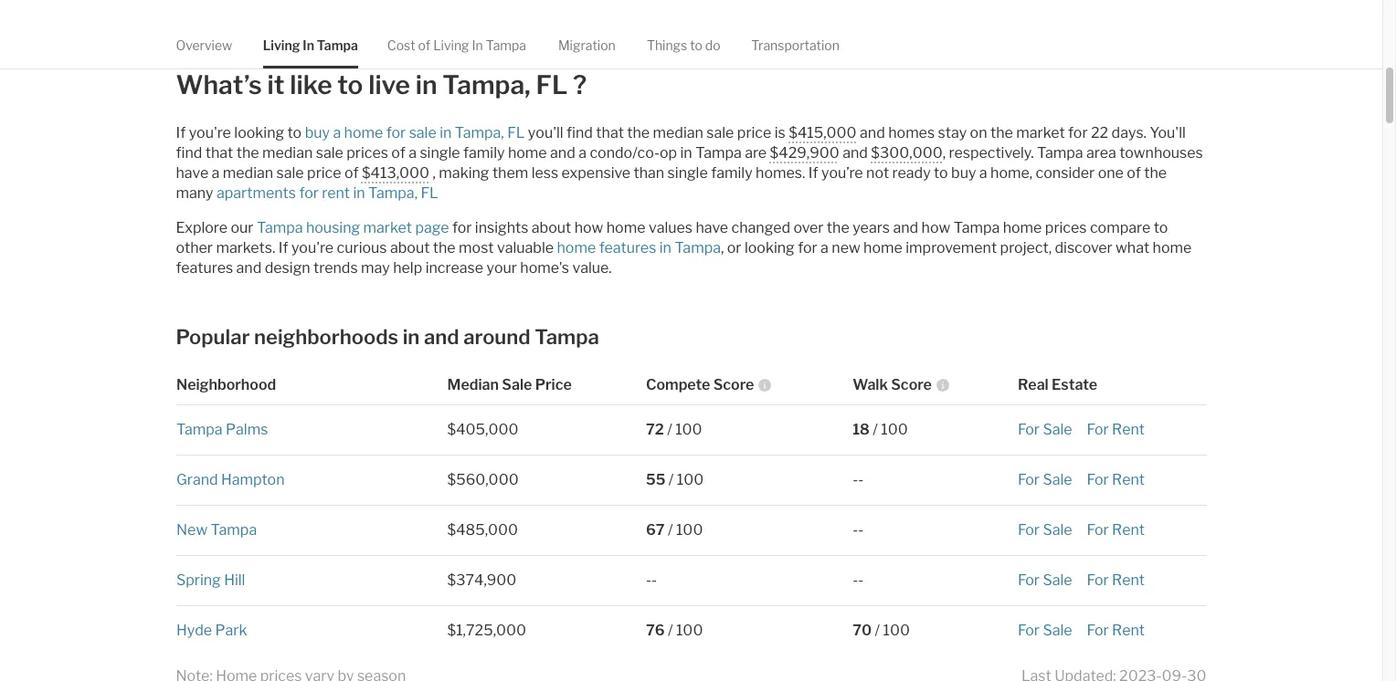 Task type: vqa. For each thing, say whether or not it's contained in the screenshot.
bottom types
no



Task type: locate. For each thing, give the bounding box(es) containing it.
for sale link for 55 / 100
[[1018, 472, 1073, 489]]

if down what's
[[176, 125, 186, 142]]

prices inside for insights about how home values have changed over              the years and how tampa home prices compare to other markets.
[[1046, 220, 1087, 237]]

living up it on the left of the page
[[263, 37, 300, 53]]

prices for compare
[[1046, 220, 1087, 237]]

and right years at right top
[[894, 220, 919, 237]]

stay
[[938, 125, 967, 142]]

1 vertical spatial ,
[[433, 165, 436, 182]]

other
[[176, 240, 213, 257]]

score
[[714, 377, 755, 394], [892, 377, 932, 394]]

how up value.
[[575, 220, 604, 237]]

rent for 55 / 100
[[1113, 472, 1146, 489]]

to right ready on the right
[[934, 165, 949, 182]]

1 horizontal spatial if
[[279, 240, 288, 257]]

18
[[853, 422, 870, 439]]

hyde
[[176, 623, 212, 640]]

$560,000
[[448, 472, 519, 489]]

for rent link
[[1087, 422, 1146, 439], [1087, 472, 1146, 489], [1087, 522, 1146, 540], [1087, 573, 1146, 590], [1087, 623, 1146, 640]]

that up many at the top of page
[[205, 145, 233, 162]]

for for fourth for rent link from the top of the page
[[1087, 573, 1110, 590]]

for left the 22
[[1069, 125, 1088, 142]]

1 how from the left
[[575, 220, 604, 237]]

about up valuable
[[532, 220, 572, 237]]

tampa up consider
[[1038, 145, 1084, 162]]

2 vertical spatial median
[[223, 165, 273, 182]]

$413,000
[[362, 165, 430, 182]]

2 for sale link from the top
[[1018, 472, 1073, 489]]

sale inside the tampa area townhouses have a median sale price of
[[277, 165, 304, 182]]

/ right 67
[[668, 522, 673, 540]]

0 horizontal spatial prices
[[347, 145, 388, 162]]

you'll
[[1150, 125, 1186, 142]]

3 for sale link from the top
[[1018, 522, 1073, 540]]

0 horizontal spatial family
[[463, 145, 505, 162]]

100 for 70 / 100
[[884, 623, 911, 640]]

to right 'compare'
[[1154, 220, 1169, 237]]

0 horizontal spatial market
[[363, 220, 412, 237]]

tampa up the improvement
[[954, 220, 1000, 237]]

tampa right new on the left bottom of page
[[210, 522, 257, 540]]

0 horizontal spatial have
[[176, 165, 209, 182]]

that up condo/co-
[[596, 125, 624, 142]]

2 living from the left
[[433, 37, 469, 53]]

a down respectively.
[[980, 165, 988, 182]]

/ right 76 at the left of page
[[668, 623, 673, 640]]

fl left "?"
[[536, 70, 568, 101]]

for for for rent link corresponding to 55 / 100
[[1087, 472, 1110, 489]]

0 vertical spatial have
[[176, 165, 209, 182]]

to left live
[[338, 70, 363, 101]]

3 for sale from the top
[[1018, 522, 1073, 540]]

5 for rent from the top
[[1087, 623, 1146, 640]]

the up increase
[[433, 240, 456, 257]]

features down other
[[176, 260, 233, 277]]

find inside and homes stay on the market for 22 days. you'll find that the median sale prices of        a single family home and a condo/co-op in tampa are
[[176, 145, 202, 162]]

prices inside and homes stay on the market for 22 days. you'll find that the median sale prices of        a single family home and a condo/co-op in tampa are
[[347, 145, 388, 162]]

0 horizontal spatial ,
[[433, 165, 436, 182]]

2 horizontal spatial fl
[[536, 70, 568, 101]]

design
[[265, 260, 310, 277]]

on
[[971, 125, 988, 142]]

to inside for insights about how home values have changed over              the years and how tampa home prices compare to other markets.
[[1154, 220, 1169, 237]]

if for looking
[[176, 125, 186, 142]]

0 vertical spatial about
[[532, 220, 572, 237]]

for sale
[[1018, 422, 1073, 439], [1018, 472, 1073, 489], [1018, 522, 1073, 540], [1018, 573, 1073, 590], [1018, 623, 1073, 640]]

0 vertical spatial market
[[1017, 125, 1066, 142]]

a inside if you're not ready to buy a home, consider one of the many
[[980, 165, 988, 182]]

1 horizontal spatial looking
[[745, 240, 795, 257]]

1 horizontal spatial ,
[[721, 240, 724, 257]]

project,
[[1001, 240, 1052, 257]]

have up or
[[696, 220, 729, 237]]

grand
[[176, 472, 218, 489]]

1 horizontal spatial prices
[[1046, 220, 1087, 237]]

tampa inside for insights about how home values have changed over              the years and how tampa home prices compare to other markets.
[[954, 220, 1000, 237]]

if down $429,900 at the right top of the page
[[809, 165, 819, 182]]

1 horizontal spatial living
[[433, 37, 469, 53]]

0 horizontal spatial find
[[176, 145, 202, 162]]

0 horizontal spatial about
[[390, 240, 430, 257]]

3 for rent from the top
[[1087, 522, 1146, 540]]

1 horizontal spatial buy
[[952, 165, 977, 182]]

for sale for 67 / 100
[[1018, 522, 1073, 540]]

1 vertical spatial that
[[205, 145, 233, 162]]

/ for 72
[[668, 422, 673, 439]]

how up the improvement
[[922, 220, 951, 237]]

tampa area townhouses have a median sale price of
[[176, 145, 1204, 182]]

/ for 55
[[669, 472, 674, 489]]

in up like
[[303, 37, 314, 53]]

/ for 70
[[875, 623, 880, 640]]

for rent link for 55 / 100
[[1087, 472, 1146, 489]]

if for curious
[[279, 240, 288, 257]]

1 vertical spatial looking
[[745, 240, 795, 257]]

tampa down values
[[675, 240, 721, 257]]

100 for 55 / 100
[[677, 472, 704, 489]]

1 vertical spatial you're
[[292, 240, 334, 257]]

the up apartments
[[236, 145, 259, 162]]

fl
[[536, 70, 568, 101], [508, 125, 525, 142], [421, 185, 439, 202]]

price
[[738, 125, 772, 142], [307, 165, 342, 182]]

for up $413,000
[[386, 125, 406, 142]]

0 horizontal spatial living
[[263, 37, 300, 53]]

score right walk
[[892, 377, 932, 394]]

1 horizontal spatial that
[[596, 125, 624, 142]]

have up many at the top of page
[[176, 165, 209, 182]]

living in tampa link
[[263, 22, 358, 69]]

buy down like
[[305, 125, 330, 142]]

home's
[[520, 260, 570, 277]]

what
[[1116, 240, 1150, 257]]

0 horizontal spatial score
[[714, 377, 755, 394]]

the down townhouses
[[1145, 165, 1167, 182]]

5 for sale link from the top
[[1018, 623, 1073, 640]]

2 rent from the top
[[1113, 472, 1146, 489]]

new tampa
[[176, 522, 257, 540]]

rent for 67 / 100
[[1113, 522, 1146, 540]]

prices up $413,000
[[347, 145, 388, 162]]

0 vertical spatial looking
[[234, 125, 284, 142]]

for sale link
[[1018, 422, 1073, 439], [1018, 472, 1073, 489], [1018, 522, 1073, 540], [1018, 573, 1073, 590], [1018, 623, 1073, 640]]

for down "over" at the right
[[798, 240, 818, 257]]

a
[[333, 125, 341, 142], [409, 145, 417, 162], [579, 145, 587, 162], [212, 165, 220, 182], [980, 165, 988, 182], [821, 240, 829, 257]]

score for walk score
[[892, 377, 932, 394]]

0 vertical spatial prices
[[347, 145, 388, 162]]

buy down respectively.
[[952, 165, 977, 182]]

1 vertical spatial median
[[262, 145, 313, 162]]

sale
[[502, 377, 532, 394], [1043, 422, 1073, 439], [1043, 472, 1073, 489], [1043, 522, 1073, 540], [1043, 573, 1073, 590], [1043, 623, 1073, 640]]

in right rent
[[353, 185, 365, 202]]

1 for rent link from the top
[[1087, 422, 1146, 439]]

you're
[[822, 165, 864, 182]]

0 horizontal spatial price
[[307, 165, 342, 182]]

0 horizontal spatial features
[[176, 260, 233, 277]]

prices
[[347, 145, 388, 162], [1046, 220, 1087, 237]]

sale for 67 / 100
[[1043, 522, 1073, 540]]

100 for 67 / 100
[[676, 522, 703, 540]]

0 vertical spatial you're
[[189, 125, 231, 142]]

1 vertical spatial if
[[809, 165, 819, 182]]

1 vertical spatial single
[[668, 165, 708, 182]]

and left around
[[424, 326, 459, 350]]

looking inside , or looking for a new home improvement project,              discover what home features and design trends may help increase your home's value.
[[745, 240, 795, 257]]

100 for 76 / 100
[[676, 623, 703, 640]]

3 for rent link from the top
[[1087, 522, 1146, 540]]

,
[[943, 145, 946, 162], [433, 165, 436, 182], [721, 240, 724, 257]]

for inside for insights about how home values have changed over              the years and how tampa home prices compare to other markets.
[[452, 220, 472, 237]]

for sale link for 67 / 100
[[1018, 522, 1073, 540]]

0 vertical spatial single
[[420, 145, 460, 162]]

5 for sale from the top
[[1018, 623, 1073, 640]]

values
[[649, 220, 693, 237]]

sale for 76 / 100
[[1043, 623, 1073, 640]]

1 score from the left
[[714, 377, 755, 394]]

2 horizontal spatial if
[[809, 165, 819, 182]]

price up apartments for rent in tampa, fl link
[[307, 165, 342, 182]]

home down if you're looking to buy a home for sale in tampa, fl you'll find that the median sale price is $415,000
[[508, 145, 547, 162]]

0 vertical spatial find
[[567, 125, 593, 142]]

and inside for insights about how home values have changed over              the years and how tampa home prices compare to other markets.
[[894, 220, 919, 237]]

rent
[[322, 185, 350, 202]]

4 for sale from the top
[[1018, 573, 1073, 590]]

, inside , or looking for a new home improvement project,              discover what home features and design trends may help increase your home's value.
[[721, 240, 724, 257]]

0 horizontal spatial fl
[[421, 185, 439, 202]]

1 vertical spatial market
[[363, 220, 412, 237]]

/ right 70
[[875, 623, 880, 640]]

, left or
[[721, 240, 724, 257]]

in
[[303, 37, 314, 53], [472, 37, 483, 53]]

what's
[[176, 70, 262, 101]]

looking down it on the left of the page
[[234, 125, 284, 142]]

homes.
[[756, 165, 806, 182]]

respectively.
[[949, 145, 1035, 162]]

1 vertical spatial fl
[[508, 125, 525, 142]]

if for not
[[809, 165, 819, 182]]

0 horizontal spatial you're
[[189, 125, 231, 142]]

a inside , or looking for a new home improvement project,              discover what home features and design trends may help increase your home's value.
[[821, 240, 829, 257]]

how
[[575, 220, 604, 237], [922, 220, 951, 237]]

find right you'll
[[567, 125, 593, 142]]

popular
[[176, 326, 250, 350]]

less
[[532, 165, 559, 182]]

the inside for insights about how home values have changed over              the years and how tampa home prices compare to other markets.
[[827, 220, 850, 237]]

you're down what's
[[189, 125, 231, 142]]

0 horizontal spatial if
[[176, 125, 186, 142]]

increase
[[426, 260, 484, 277]]

3 rent from the top
[[1113, 522, 1146, 540]]

fl left you'll
[[508, 125, 525, 142]]

0 vertical spatial ,
[[943, 145, 946, 162]]

1 vertical spatial tampa,
[[455, 125, 504, 142]]

1 vertical spatial family
[[711, 165, 753, 182]]

76
[[646, 623, 665, 640]]

buy
[[305, 125, 330, 142], [952, 165, 977, 182]]

1 horizontal spatial family
[[711, 165, 753, 182]]

op
[[660, 145, 678, 162]]

prices up discover
[[1046, 220, 1087, 237]]

popular neighborhoods in and around tampa
[[176, 326, 599, 350]]

2 for sale from the top
[[1018, 472, 1073, 489]]

-- for $560,000
[[853, 472, 864, 489]]

median
[[653, 125, 704, 142], [262, 145, 313, 162], [223, 165, 273, 182]]

sale up the tampa area townhouses have a median sale price of
[[707, 125, 734, 142]]

a inside the tampa area townhouses have a median sale price of
[[212, 165, 220, 182]]

home down years at right top
[[864, 240, 903, 257]]

100 right 70
[[884, 623, 911, 640]]

one
[[1099, 165, 1124, 182]]

cost
[[387, 37, 416, 53]]

0 horizontal spatial looking
[[234, 125, 284, 142]]

for for 76 / 100 the for sale link
[[1018, 623, 1040, 640]]

the up new
[[827, 220, 850, 237]]

median
[[448, 377, 499, 394]]

days.
[[1112, 125, 1147, 142]]

of up $413,000
[[392, 145, 406, 162]]

a up many at the top of page
[[212, 165, 220, 182]]

transportation
[[752, 37, 840, 53]]

2 in from the left
[[472, 37, 483, 53]]

0 vertical spatial median
[[653, 125, 704, 142]]

1 vertical spatial features
[[176, 260, 233, 277]]

tampa left are on the top right
[[696, 145, 742, 162]]

1 vertical spatial find
[[176, 145, 202, 162]]

of inside if you're not ready to buy a home, consider one of the many
[[1127, 165, 1142, 182]]

1 vertical spatial price
[[307, 165, 342, 182]]

1 horizontal spatial have
[[696, 220, 729, 237]]

-- for $374,900
[[853, 573, 864, 590]]

find up many at the top of page
[[176, 145, 202, 162]]

0 vertical spatial fl
[[536, 70, 568, 101]]

0 vertical spatial if
[[176, 125, 186, 142]]

for for 72 / 100's the for sale link
[[1018, 422, 1040, 439]]

for for 67 / 100's for rent link
[[1087, 522, 1110, 540]]

0 vertical spatial family
[[463, 145, 505, 162]]

if inside if you're not ready to buy a home, consider one of the many
[[809, 165, 819, 182]]

of
[[418, 37, 431, 53], [392, 145, 406, 162], [345, 165, 359, 182], [1127, 165, 1142, 182]]

/ right "18"
[[873, 422, 878, 439]]

have inside for insights about how home values have changed over              the years and how tampa home prices compare to other markets.
[[696, 220, 729, 237]]

0 horizontal spatial that
[[205, 145, 233, 162]]

in
[[416, 70, 437, 101], [440, 125, 452, 142], [681, 145, 693, 162], [353, 185, 365, 202], [660, 240, 672, 257], [403, 326, 420, 350]]

you're for looking
[[189, 125, 231, 142]]

in right cost
[[472, 37, 483, 53]]

tampa left palms
[[176, 422, 222, 439]]

market
[[1017, 125, 1066, 142], [363, 220, 412, 237]]

1 horizontal spatial score
[[892, 377, 932, 394]]

/ right 55
[[669, 472, 674, 489]]

buy inside if you're not ready to buy a home, consider one of the many
[[952, 165, 977, 182]]

rent for 72 / 100
[[1113, 422, 1146, 439]]

sale for 55 / 100
[[1043, 472, 1073, 489]]

spring hill
[[176, 573, 245, 590]]

a left new
[[821, 240, 829, 257]]

70
[[853, 623, 872, 640]]

sale up apartments for rent in tampa, fl link
[[316, 145, 344, 162]]

0 horizontal spatial buy
[[305, 125, 330, 142]]

1 horizontal spatial features
[[599, 240, 657, 257]]

0 horizontal spatial in
[[303, 37, 314, 53]]

2 horizontal spatial ,
[[943, 145, 946, 162]]

1 vertical spatial about
[[390, 240, 430, 257]]

1 vertical spatial prices
[[1046, 220, 1087, 237]]

if you're curious about the most valuable home features in tampa
[[279, 240, 721, 257]]

single down op at the top left of the page
[[668, 165, 708, 182]]

0 vertical spatial tampa,
[[443, 70, 531, 101]]

you're down explore our tampa housing market page on the top of page
[[292, 240, 334, 257]]

and inside , or looking for a new home improvement project,              discover what home features and design trends may help increase your home's value.
[[236, 260, 262, 277]]

median inside the tampa area townhouses have a median sale price of
[[223, 165, 273, 182]]

1 horizontal spatial market
[[1017, 125, 1066, 142]]

compete score
[[646, 377, 755, 394]]

trends
[[314, 260, 358, 277]]

0 horizontal spatial single
[[420, 145, 460, 162]]

a down buy a home for sale in tampa, fl link
[[409, 145, 417, 162]]

100 right 67
[[676, 522, 703, 540]]

tampa right our
[[257, 220, 303, 237]]

find
[[567, 125, 593, 142], [176, 145, 202, 162]]

1 rent from the top
[[1113, 422, 1146, 439]]

100 right 55
[[677, 472, 704, 489]]

living right cost
[[433, 37, 469, 53]]

2 score from the left
[[892, 377, 932, 394]]

family
[[463, 145, 505, 162], [711, 165, 753, 182]]

tampa left 'migration'
[[486, 37, 527, 53]]

of right cost
[[418, 37, 431, 53]]

tampa, down the cost of living in tampa link
[[443, 70, 531, 101]]

$429,900 and $300,000 , respectively.
[[770, 145, 1035, 162]]

migration
[[559, 37, 616, 53]]

2 vertical spatial ,
[[721, 240, 724, 257]]

1 for rent from the top
[[1087, 422, 1146, 439]]

may
[[361, 260, 390, 277]]

1 for sale link from the top
[[1018, 422, 1073, 439]]

1 horizontal spatial price
[[738, 125, 772, 142]]

single up making
[[420, 145, 460, 162]]

price inside the tampa area townhouses have a median sale price of
[[307, 165, 342, 182]]

2 for rent link from the top
[[1087, 472, 1146, 489]]

townhouses
[[1120, 145, 1204, 162]]

sale
[[409, 125, 437, 142], [707, 125, 734, 142], [316, 145, 344, 162], [277, 165, 304, 182]]

neighborhoods
[[254, 326, 399, 350]]

2 vertical spatial if
[[279, 240, 288, 257]]

, left making
[[433, 165, 436, 182]]

5 for rent link from the top
[[1087, 623, 1146, 640]]

what's it like to live in tampa, fl ?
[[176, 70, 587, 101]]

100 for 72 / 100
[[676, 422, 703, 439]]

for for the for sale link associated with 55 / 100
[[1018, 472, 1040, 489]]

72 / 100
[[646, 422, 703, 439]]

over
[[794, 220, 824, 237]]

price up are on the top right
[[738, 125, 772, 142]]

family up making
[[463, 145, 505, 162]]

family down are on the top right
[[711, 165, 753, 182]]

1 vertical spatial have
[[696, 220, 729, 237]]

0 horizontal spatial how
[[575, 220, 604, 237]]

100
[[676, 422, 703, 439], [882, 422, 908, 439], [677, 472, 704, 489], [676, 522, 703, 540], [676, 623, 703, 640], [884, 623, 911, 640]]

/ right 72
[[668, 422, 673, 439]]

1 horizontal spatial fl
[[508, 125, 525, 142]]

in right op at the top left of the page
[[681, 145, 693, 162]]

2 vertical spatial tampa,
[[368, 185, 418, 202]]

1 horizontal spatial you're
[[292, 240, 334, 257]]

1 for sale from the top
[[1018, 422, 1073, 439]]

if up design at the left of the page
[[279, 240, 288, 257]]

2 for rent from the top
[[1087, 472, 1146, 489]]

you're
[[189, 125, 231, 142], [292, 240, 334, 257]]

for up most on the left of the page
[[452, 220, 472, 237]]

1 horizontal spatial in
[[472, 37, 483, 53]]

prices for of
[[347, 145, 388, 162]]

1 horizontal spatial about
[[532, 220, 572, 237]]

in inside and homes stay on the market for 22 days. you'll find that the median sale prices of        a single family home and a condo/co-op in tampa are
[[681, 145, 693, 162]]

sale for 72 / 100
[[1043, 422, 1073, 439]]

100 right "18"
[[882, 422, 908, 439]]

median inside and homes stay on the market for 22 days. you'll find that the median sale prices of        a single family home and a condo/co-op in tampa are
[[262, 145, 313, 162]]

1 horizontal spatial how
[[922, 220, 951, 237]]

sale up apartments
[[277, 165, 304, 182]]

100 for 18 / 100
[[882, 422, 908, 439]]

for rent link for 72 / 100
[[1087, 422, 1146, 439]]

tampa,
[[443, 70, 531, 101], [455, 125, 504, 142], [368, 185, 418, 202]]

to
[[690, 37, 703, 53], [338, 70, 363, 101], [288, 125, 302, 142], [934, 165, 949, 182], [1154, 220, 1169, 237]]

looking
[[234, 125, 284, 142], [745, 240, 795, 257]]

5 rent from the top
[[1113, 623, 1146, 640]]

to left do
[[690, 37, 703, 53]]

about up help at the top of the page
[[390, 240, 430, 257]]

for inside and homes stay on the market for 22 days. you'll find that the median sale prices of        a single family home and a condo/co-op in tampa are
[[1069, 125, 1088, 142]]

market up "curious"
[[363, 220, 412, 237]]

looking for to
[[234, 125, 284, 142]]

1 vertical spatial buy
[[952, 165, 977, 182]]

sale up $413,000
[[409, 125, 437, 142]]

you'll
[[528, 125, 564, 142]]



Task type: describe. For each thing, give the bounding box(es) containing it.
the up condo/co-
[[627, 125, 650, 142]]

you're for curious
[[292, 240, 334, 257]]

compare
[[1091, 220, 1151, 237]]

it
[[267, 70, 285, 101]]

price
[[535, 377, 572, 394]]

are
[[745, 145, 767, 162]]

55
[[646, 472, 666, 489]]

most
[[459, 240, 494, 257]]

median sale price
[[448, 377, 572, 394]]

the up respectively.
[[991, 125, 1014, 142]]

homes
[[889, 125, 935, 142]]

hill
[[224, 573, 245, 590]]

/ for 18
[[873, 422, 878, 439]]

a up $413,000 , making them less expensive        than single family homes.
[[579, 145, 587, 162]]

2 how from the left
[[922, 220, 951, 237]]

help
[[393, 260, 423, 277]]

live
[[369, 70, 410, 101]]

park
[[215, 623, 247, 640]]

0 vertical spatial that
[[596, 125, 624, 142]]

for sale link for 76 / 100
[[1018, 623, 1073, 640]]

them
[[493, 165, 529, 182]]

spring hill link
[[176, 573, 245, 590]]

if you're not ready to buy a home, consider one of the many
[[176, 165, 1167, 202]]

1 in from the left
[[303, 37, 314, 53]]

-- for $485,000
[[853, 522, 864, 540]]

18 / 100
[[853, 422, 908, 439]]

/ for 76
[[668, 623, 673, 640]]

about inside for insights about how home values have changed over              the years and how tampa home prices compare to other markets.
[[532, 220, 572, 237]]

to inside things to do link
[[690, 37, 703, 53]]

your
[[487, 260, 517, 277]]

70 / 100
[[853, 623, 911, 640]]

insights
[[475, 220, 529, 237]]

and down you'll
[[550, 145, 576, 162]]

things to do link
[[647, 22, 721, 69]]

page
[[415, 220, 449, 237]]

home down what's it like to live in tampa, fl ?
[[344, 125, 383, 142]]

for rent for 67 / 100
[[1087, 522, 1146, 540]]

real estate
[[1018, 377, 1098, 394]]

grand hampton link
[[176, 472, 284, 489]]

67 / 100
[[646, 522, 703, 540]]

to down like
[[288, 125, 302, 142]]

home up project,
[[1003, 220, 1043, 237]]

$405,000
[[448, 422, 519, 439]]

0 vertical spatial buy
[[305, 125, 330, 142]]

buy a home for sale in tampa, fl link
[[305, 125, 525, 142]]

that inside and homes stay on the market for 22 days. you'll find that the median sale prices of        a single family home and a condo/co-op in tampa are
[[205, 145, 233, 162]]

apartments for rent in tampa, fl link
[[217, 185, 439, 202]]

is
[[775, 125, 786, 142]]

in up making
[[440, 125, 452, 142]]

4 for rent link from the top
[[1087, 573, 1146, 590]]

$374,900
[[448, 573, 517, 590]]

score for compete score
[[714, 377, 755, 394]]

things
[[647, 37, 688, 53]]

tampa up price
[[535, 326, 599, 350]]

apartments
[[217, 185, 296, 202]]

in right live
[[416, 70, 437, 101]]

for sale for 72 / 100
[[1018, 422, 1073, 439]]

making
[[439, 165, 490, 182]]

and up '$429,900 and $300,000 , respectively.'
[[860, 125, 886, 142]]

$1,725,000
[[448, 623, 527, 640]]

if you're looking to buy a home for sale in tampa, fl you'll find that the median sale price is $415,000
[[176, 125, 857, 142]]

compete
[[646, 377, 711, 394]]

improvement
[[906, 240, 998, 257]]

home up value.
[[557, 240, 596, 257]]

value.
[[573, 260, 612, 277]]

expensive
[[562, 165, 631, 182]]

67
[[646, 522, 665, 540]]

for rent for 72 / 100
[[1087, 422, 1146, 439]]

of inside the tampa area townhouses have a median sale price of
[[345, 165, 359, 182]]

hyde park link
[[176, 623, 247, 640]]

looking for for
[[745, 240, 795, 257]]

valuable
[[497, 240, 554, 257]]

for rent for 76 / 100
[[1087, 623, 1146, 640]]

2 vertical spatial fl
[[421, 185, 439, 202]]

, or looking for a new home improvement project,              discover what home features and design trends may help increase your home's value.
[[176, 240, 1192, 277]]

real
[[1018, 377, 1049, 394]]

discover
[[1055, 240, 1113, 257]]

home inside and homes stay on the market for 22 days. you'll find that the median sale prices of        a single family home and a condo/co-op in tampa are
[[508, 145, 547, 162]]

hampton
[[221, 472, 284, 489]]

for inside , or looking for a new home improvement project,              discover what home features and design trends may help increase your home's value.
[[798, 240, 818, 257]]

market inside and homes stay on the market for 22 days. you'll find that the median sale prices of        a single family home and a condo/co-op in tampa are
[[1017, 125, 1066, 142]]

changed
[[732, 220, 791, 237]]

do
[[706, 37, 721, 53]]

home left values
[[607, 220, 646, 237]]

sale inside and homes stay on the market for 22 days. you'll find that the median sale prices of        a single family home and a condo/co-op in tampa are
[[316, 145, 344, 162]]

area
[[1087, 145, 1117, 162]]

single inside and homes stay on the market for 22 days. you'll find that the median sale prices of        a single family home and a condo/co-op in tampa are
[[420, 145, 460, 162]]

1 living from the left
[[263, 37, 300, 53]]

1 horizontal spatial find
[[567, 125, 593, 142]]

our
[[231, 220, 254, 237]]

have inside the tampa area townhouses have a median sale price of
[[176, 165, 209, 182]]

and homes stay on the market for 22 days. you'll find that the median sale prices of        a single family home and a condo/co-op in tampa are
[[176, 125, 1186, 162]]

/ for 67
[[668, 522, 673, 540]]

4 for sale link from the top
[[1018, 573, 1073, 590]]

0 vertical spatial price
[[738, 125, 772, 142]]

migration link
[[559, 22, 616, 69]]

housing
[[306, 220, 360, 237]]

for rent link for 67 / 100
[[1087, 522, 1146, 540]]

76 / 100
[[646, 623, 703, 640]]

?
[[573, 70, 587, 101]]

for for for rent link for 76 / 100
[[1087, 623, 1110, 640]]

the inside if you're not ready to buy a home, consider one of the many
[[1145, 165, 1167, 182]]

4 for rent from the top
[[1087, 573, 1146, 590]]

home right what
[[1153, 240, 1192, 257]]

markets.
[[216, 240, 275, 257]]

tampa inside and homes stay on the market for 22 days. you'll find that the median sale prices of        a single family home and a condo/co-op in tampa are
[[696, 145, 742, 162]]

spring
[[176, 573, 221, 590]]

$485,000
[[448, 522, 518, 540]]

neighborhood
[[176, 377, 276, 394]]

palms
[[225, 422, 268, 439]]

walk
[[853, 377, 889, 394]]

tampa up like
[[317, 37, 358, 53]]

for for for rent link corresponding to 72 / 100
[[1087, 422, 1110, 439]]

features inside , or looking for a new home improvement project,              discover what home features and design trends may help increase your home's value.
[[176, 260, 233, 277]]

family inside and homes stay on the market for 22 days. you'll find that the median sale prices of        a single family home and a condo/co-op in tampa are
[[463, 145, 505, 162]]

1 horizontal spatial single
[[668, 165, 708, 182]]

not
[[867, 165, 890, 182]]

than
[[634, 165, 665, 182]]

and up you're
[[843, 145, 868, 162]]

new
[[176, 522, 207, 540]]

home,
[[991, 165, 1033, 182]]

or
[[728, 240, 742, 257]]

for sale link for 72 / 100
[[1018, 422, 1073, 439]]

for for the for sale link corresponding to 67 / 100
[[1018, 522, 1040, 540]]

ready
[[893, 165, 931, 182]]

cost of living in tampa
[[387, 37, 527, 53]]

cost of living in tampa link
[[387, 22, 527, 69]]

grand hampton
[[176, 472, 284, 489]]

$429,900
[[770, 145, 840, 162]]

to inside if you're not ready to buy a home, consider one of the many
[[934, 165, 949, 182]]

tampa inside the tampa area townhouses have a median sale price of
[[1038, 145, 1084, 162]]

for rent link for 76 / 100
[[1087, 623, 1146, 640]]

living in tampa
[[263, 37, 358, 53]]

a up rent
[[333, 125, 341, 142]]

for left rent
[[299, 185, 319, 202]]

in down values
[[660, 240, 672, 257]]

tampa palms
[[176, 422, 268, 439]]

of inside and homes stay on the market for 22 days. you'll find that the median sale prices of        a single family home and a condo/co-op in tampa are
[[392, 145, 406, 162]]

for sale for 55 / 100
[[1018, 472, 1073, 489]]

many
[[176, 185, 214, 202]]

22
[[1092, 125, 1109, 142]]

for for second the for sale link from the bottom of the page
[[1018, 573, 1040, 590]]

0 vertical spatial features
[[599, 240, 657, 257]]

$300,000
[[872, 145, 943, 162]]

new
[[832, 240, 861, 257]]

for rent for 55 / 100
[[1087, 472, 1146, 489]]

explore
[[176, 220, 228, 237]]

55 / 100
[[646, 472, 704, 489]]

rent for 76 / 100
[[1113, 623, 1146, 640]]

consider
[[1036, 165, 1095, 182]]

transportation link
[[752, 22, 840, 69]]

4 rent from the top
[[1113, 573, 1146, 590]]

in down help at the top of the page
[[403, 326, 420, 350]]

for sale for 76 / 100
[[1018, 623, 1073, 640]]

for insights about how home values have changed over              the years and how tampa home prices compare to other markets.
[[176, 220, 1169, 257]]



